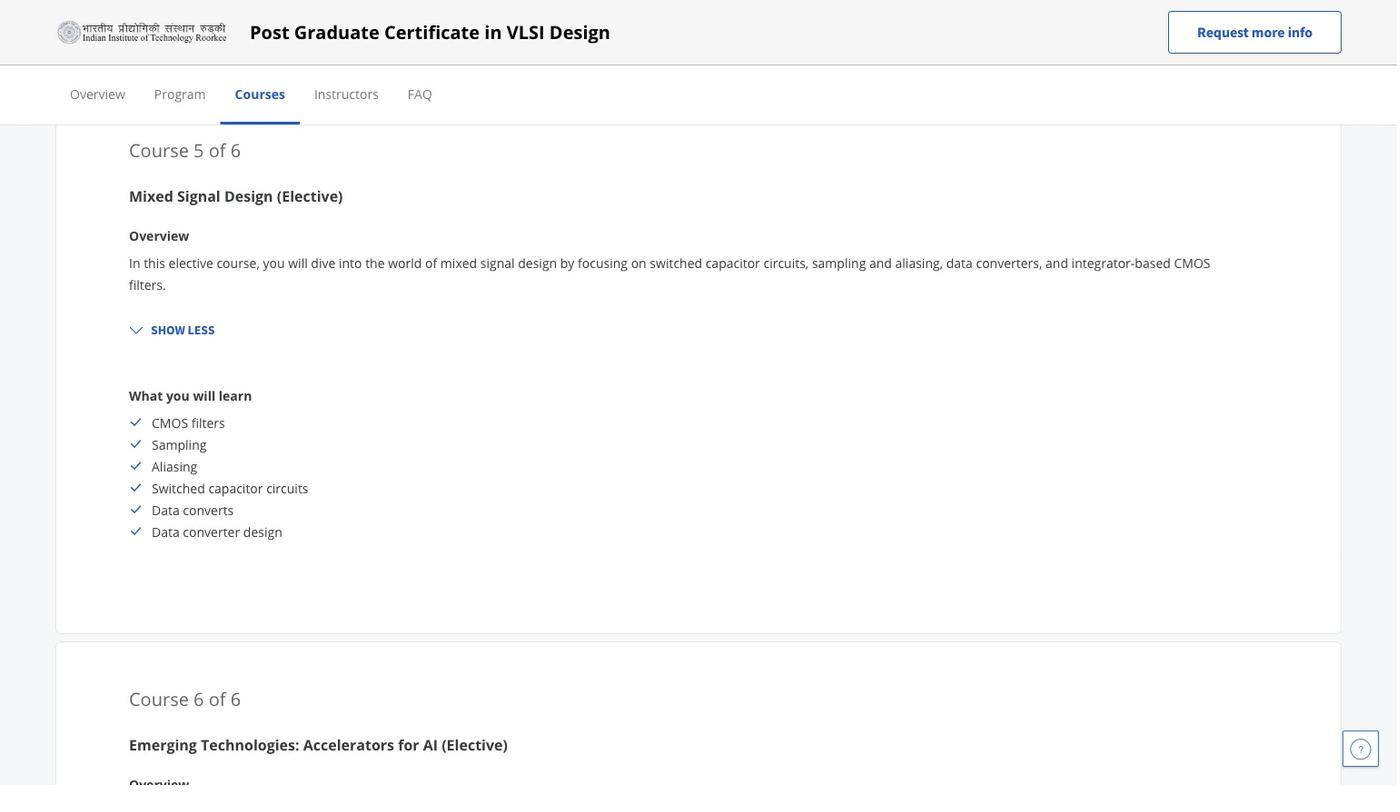 Task type: describe. For each thing, give the bounding box(es) containing it.
circuits
[[266, 479, 309, 497]]

what you will learn
[[129, 387, 252, 404]]

in
[[485, 20, 502, 45]]

course 5 of 6
[[129, 137, 241, 162]]

ai
[[423, 735, 438, 755]]

in this elective course, you will dive into the world of mixed signal design by focusing on switched capacitor circuits, sampling and aliasing, data converters, and integrator-based cmos filters.
[[129, 254, 1211, 293]]

show
[[151, 322, 185, 338]]

1 vertical spatial design
[[243, 523, 282, 540]]

switched
[[152, 479, 205, 497]]

0 vertical spatial design
[[550, 20, 611, 45]]

6 up the "emerging"
[[194, 686, 204, 711]]

you inside in this elective course, you will dive into the world of mixed signal design by focusing on switched capacitor circuits, sampling and aliasing, data converters, and integrator-based cmos filters.
[[263, 254, 285, 271]]

of inside in this elective course, you will dive into the world of mixed signal design by focusing on switched capacitor circuits, sampling and aliasing, data converters, and integrator-based cmos filters.
[[425, 254, 437, 271]]

info
[[1288, 23, 1313, 41]]

of for course 6 of 6
[[209, 686, 226, 711]]

design inside in this elective course, you will dive into the world of mixed signal design by focusing on switched capacitor circuits, sampling and aliasing, data converters, and integrator-based cmos filters.
[[518, 254, 557, 271]]

6 for 6
[[231, 686, 241, 711]]

0 horizontal spatial you
[[166, 387, 190, 404]]

based
[[1135, 254, 1171, 271]]

overview link
[[70, 85, 125, 102]]

0 vertical spatial (elective)
[[277, 186, 343, 206]]

data converter design
[[152, 523, 282, 540]]

filters.
[[129, 276, 166, 293]]

course,
[[217, 254, 260, 271]]

data
[[947, 254, 973, 271]]

vlsi
[[507, 20, 545, 45]]

mixed
[[129, 186, 173, 206]]

1 and from the left
[[870, 254, 892, 271]]

switched
[[650, 254, 703, 271]]

aliasing
[[152, 458, 197, 475]]

request
[[1198, 23, 1249, 41]]

switched capacitor circuits
[[152, 479, 309, 497]]

courses
[[235, 85, 285, 102]]

cmos filters
[[152, 414, 225, 431]]

converts
[[183, 501, 234, 518]]

0 horizontal spatial capacitor
[[208, 479, 263, 497]]

post graduate certificate in vlsi design
[[250, 20, 611, 45]]

post
[[250, 20, 290, 45]]

program
[[154, 85, 206, 102]]

5
[[194, 137, 204, 162]]

less
[[188, 322, 215, 338]]

show less
[[151, 322, 215, 338]]



Task type: vqa. For each thing, say whether or not it's contained in the screenshot.
dive
yes



Task type: locate. For each thing, give the bounding box(es) containing it.
will
[[288, 254, 308, 271], [193, 387, 216, 404]]

converter
[[183, 523, 240, 540]]

faq link
[[408, 85, 432, 102]]

0 horizontal spatial will
[[193, 387, 216, 404]]

will inside in this elective course, you will dive into the world of mixed signal design by focusing on switched capacitor circuits, sampling and aliasing, data converters, and integrator-based cmos filters.
[[288, 254, 308, 271]]

6 right 5
[[231, 137, 241, 162]]

world
[[388, 254, 422, 271]]

sampling
[[152, 436, 207, 453]]

(elective)
[[277, 186, 343, 206], [442, 735, 508, 755]]

0 horizontal spatial design
[[243, 523, 282, 540]]

request more info
[[1198, 23, 1313, 41]]

course 6 of 6
[[129, 686, 241, 711]]

sampling
[[812, 254, 866, 271]]

1 vertical spatial overview
[[129, 227, 189, 244]]

0 horizontal spatial overview
[[70, 85, 125, 102]]

what
[[129, 387, 163, 404]]

data converts
[[152, 501, 234, 518]]

6
[[231, 137, 241, 162], [194, 686, 204, 711], [231, 686, 241, 711]]

converters,
[[976, 254, 1043, 271]]

and left the integrator-
[[1046, 254, 1069, 271]]

graduate
[[294, 20, 380, 45]]

data for data converter design
[[152, 523, 180, 540]]

0 vertical spatial overview
[[70, 85, 125, 102]]

1 horizontal spatial you
[[263, 254, 285, 271]]

course up the "emerging"
[[129, 686, 189, 711]]

course for course 6 of 6
[[129, 686, 189, 711]]

of right the world
[[425, 254, 437, 271]]

1 horizontal spatial overview
[[129, 227, 189, 244]]

1 vertical spatial data
[[152, 523, 180, 540]]

courses link
[[235, 85, 285, 102]]

on
[[631, 254, 647, 271]]

circuits,
[[764, 254, 809, 271]]

signal
[[177, 186, 221, 206]]

integrator-
[[1072, 254, 1135, 271]]

overview down "indian institute of technology, roorkee" image
[[70, 85, 125, 102]]

design
[[518, 254, 557, 271], [243, 523, 282, 540]]

overview
[[70, 85, 125, 102], [129, 227, 189, 244]]

1 horizontal spatial capacitor
[[706, 254, 761, 271]]

of for course 5 of 6
[[209, 137, 226, 162]]

emerging technologies: accelerators for ai (elective)
[[129, 735, 508, 755]]

help center image
[[1350, 738, 1372, 760]]

0 vertical spatial of
[[209, 137, 226, 162]]

signal
[[481, 254, 515, 271]]

more
[[1252, 23, 1286, 41]]

(elective) right ai
[[442, 735, 508, 755]]

elective
[[169, 254, 213, 271]]

of
[[209, 137, 226, 162], [425, 254, 437, 271], [209, 686, 226, 711]]

the
[[365, 254, 385, 271]]

capacitor inside in this elective course, you will dive into the world of mixed signal design by focusing on switched capacitor circuits, sampling and aliasing, data converters, and integrator-based cmos filters.
[[706, 254, 761, 271]]

and left aliasing,
[[870, 254, 892, 271]]

0 horizontal spatial cmos
[[152, 414, 188, 431]]

certificate
[[384, 20, 480, 45]]

1 horizontal spatial design
[[550, 20, 611, 45]]

faq
[[408, 85, 432, 102]]

aliasing,
[[896, 254, 943, 271]]

technologies:
[[201, 735, 300, 755]]

of up technologies: on the bottom of page
[[209, 686, 226, 711]]

2 course from the top
[[129, 686, 189, 711]]

in
[[129, 254, 140, 271]]

1 vertical spatial capacitor
[[208, 479, 263, 497]]

show less button
[[122, 314, 222, 346]]

cmos
[[1175, 254, 1211, 271], [152, 414, 188, 431]]

1 course from the top
[[129, 137, 189, 162]]

you right course,
[[263, 254, 285, 271]]

1 data from the top
[[152, 501, 180, 518]]

mixed signal design (elective)
[[129, 186, 343, 206]]

1 vertical spatial design
[[224, 186, 273, 206]]

focusing
[[578, 254, 628, 271]]

request more info button
[[1169, 11, 1342, 54]]

and
[[870, 254, 892, 271], [1046, 254, 1069, 271]]

course for course 5 of 6
[[129, 137, 189, 162]]

filters
[[191, 414, 225, 431]]

0 vertical spatial design
[[518, 254, 557, 271]]

1 horizontal spatial will
[[288, 254, 308, 271]]

1 vertical spatial (elective)
[[442, 735, 508, 755]]

0 vertical spatial cmos
[[1175, 254, 1211, 271]]

cmos up sampling
[[152, 414, 188, 431]]

capacitor
[[706, 254, 761, 271], [208, 479, 263, 497]]

cmos right based
[[1175, 254, 1211, 271]]

0 horizontal spatial design
[[224, 186, 273, 206]]

capacitor left circuits,
[[706, 254, 761, 271]]

0 vertical spatial you
[[263, 254, 285, 271]]

data down switched
[[152, 501, 180, 518]]

course
[[129, 137, 189, 162], [129, 686, 189, 711]]

design left the by
[[518, 254, 557, 271]]

indian institute of technology, roorkee image
[[55, 18, 228, 47]]

learn
[[219, 387, 252, 404]]

1 vertical spatial you
[[166, 387, 190, 404]]

0 vertical spatial course
[[129, 137, 189, 162]]

1 vertical spatial cmos
[[152, 414, 188, 431]]

0 vertical spatial data
[[152, 501, 180, 518]]

1 vertical spatial will
[[193, 387, 216, 404]]

design right vlsi
[[550, 20, 611, 45]]

1 horizontal spatial design
[[518, 254, 557, 271]]

0 vertical spatial will
[[288, 254, 308, 271]]

will up filters
[[193, 387, 216, 404]]

data down data converts
[[152, 523, 180, 540]]

design right signal
[[224, 186, 273, 206]]

(elective) up dive
[[277, 186, 343, 206]]

2 data from the top
[[152, 523, 180, 540]]

2 and from the left
[[1046, 254, 1069, 271]]

emerging
[[129, 735, 197, 755]]

mixed
[[441, 254, 477, 271]]

1 horizontal spatial (elective)
[[442, 735, 508, 755]]

1 horizontal spatial cmos
[[1175, 254, 1211, 271]]

accelerators
[[303, 735, 394, 755]]

will left dive
[[288, 254, 308, 271]]

0 vertical spatial capacitor
[[706, 254, 761, 271]]

data
[[152, 501, 180, 518], [152, 523, 180, 540]]

6 up technologies: on the bottom of page
[[231, 686, 241, 711]]

1 horizontal spatial and
[[1046, 254, 1069, 271]]

for
[[398, 735, 419, 755]]

this
[[144, 254, 165, 271]]

certificate menu element
[[55, 65, 1342, 125]]

instructors
[[314, 85, 379, 102]]

you
[[263, 254, 285, 271], [166, 387, 190, 404]]

overview up the this
[[129, 227, 189, 244]]

into
[[339, 254, 362, 271]]

2 vertical spatial of
[[209, 686, 226, 711]]

instructors link
[[314, 85, 379, 102]]

capacitor up converts
[[208, 479, 263, 497]]

by
[[561, 254, 575, 271]]

you up cmos filters
[[166, 387, 190, 404]]

6 for 5
[[231, 137, 241, 162]]

cmos inside in this elective course, you will dive into the world of mixed signal design by focusing on switched capacitor circuits, sampling and aliasing, data converters, and integrator-based cmos filters.
[[1175, 254, 1211, 271]]

1 vertical spatial of
[[425, 254, 437, 271]]

course left 5
[[129, 137, 189, 162]]

design
[[550, 20, 611, 45], [224, 186, 273, 206]]

program link
[[154, 85, 206, 102]]

overview inside certificate menu element
[[70, 85, 125, 102]]

data for data converts
[[152, 501, 180, 518]]

0 horizontal spatial and
[[870, 254, 892, 271]]

0 horizontal spatial (elective)
[[277, 186, 343, 206]]

design down circuits
[[243, 523, 282, 540]]

dive
[[311, 254, 336, 271]]

1 vertical spatial course
[[129, 686, 189, 711]]

of right 5
[[209, 137, 226, 162]]



